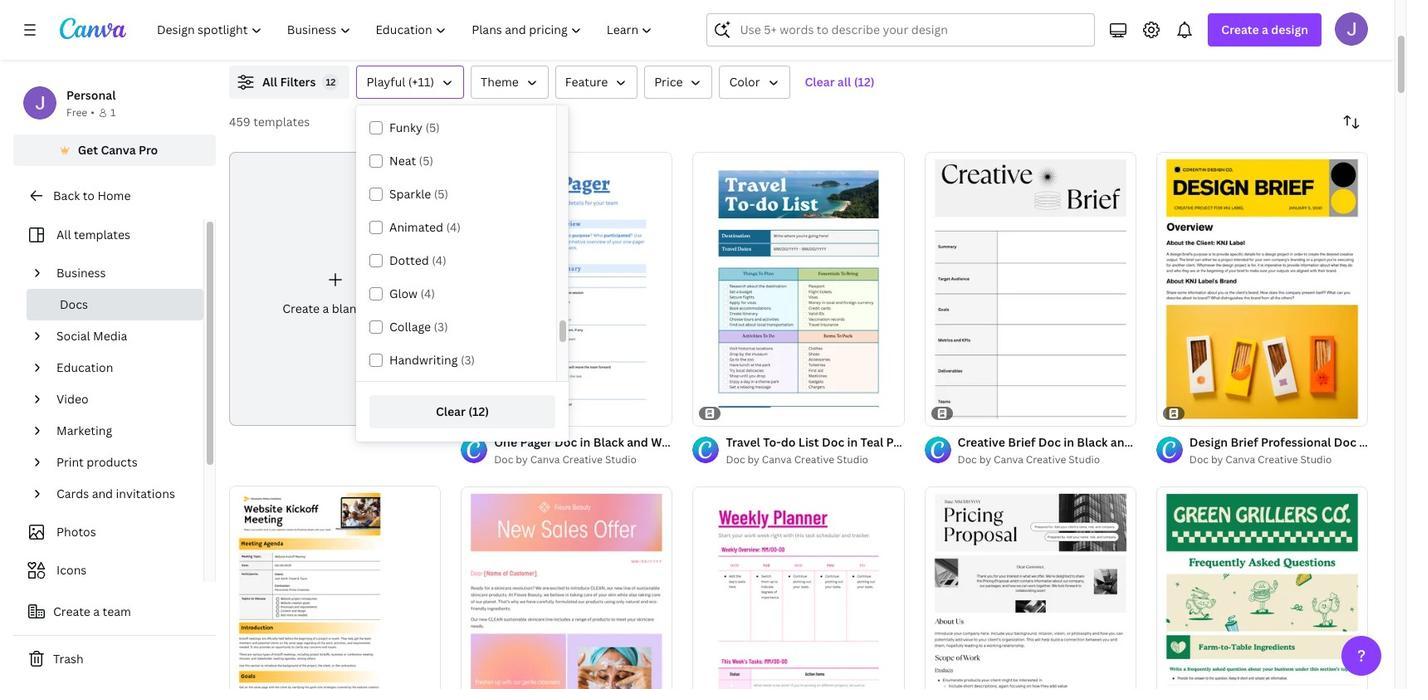 Task type: locate. For each thing, give the bounding box(es) containing it.
2 studio from the left
[[837, 453, 869, 467]]

0 vertical spatial templates
[[253, 114, 310, 130]]

(3)
[[434, 319, 448, 335], [461, 352, 475, 368]]

(4) right animated
[[446, 219, 461, 235]]

funky
[[390, 120, 423, 135]]

0 horizontal spatial (3)
[[434, 319, 448, 335]]

clear for clear all (12)
[[805, 74, 835, 90]]

2 horizontal spatial create
[[1222, 22, 1260, 37]]

create left design
[[1222, 22, 1260, 37]]

(4) right the glow
[[421, 286, 435, 301]]

and right cards
[[92, 486, 113, 502]]

canva for design brief professional doc in yellow black grey bold modern style image
[[1226, 453, 1256, 467]]

playful (+11) button
[[357, 66, 464, 99]]

1 vertical spatial all
[[56, 227, 71, 243]]

1 vertical spatial templates
[[74, 227, 130, 243]]

by for business letter professional doc in salmon light blue gradients style image
[[516, 453, 528, 467]]

(12) right the all
[[854, 74, 875, 90]]

1 horizontal spatial doc by canva creative studio
[[726, 453, 869, 467]]

glow
[[390, 286, 418, 301]]

459
[[229, 114, 251, 130]]

color button
[[720, 66, 790, 99]]

create for create a blank doc
[[283, 301, 320, 317]]

and right black
[[1111, 434, 1132, 450]]

handwriting (3)
[[390, 352, 475, 368]]

(12) down handwriting (3)
[[469, 404, 489, 419]]

creative
[[958, 434, 1006, 450], [563, 453, 603, 467], [795, 453, 835, 467], [1026, 453, 1067, 467], [1258, 453, 1299, 467]]

0 vertical spatial a
[[1262, 22, 1269, 37]]

2 by from the left
[[748, 453, 760, 467]]

1 by from the left
[[516, 453, 528, 467]]

(4)
[[446, 219, 461, 235], [432, 252, 447, 268], [421, 286, 435, 301]]

1 horizontal spatial create
[[283, 301, 320, 317]]

0 vertical spatial (3)
[[434, 319, 448, 335]]

all left the filters on the top
[[262, 74, 277, 90]]

1 doc by canva creative studio from the left
[[494, 453, 637, 467]]

0 vertical spatial and
[[1111, 434, 1132, 450]]

0 vertical spatial all
[[262, 74, 277, 90]]

1 studio from the left
[[605, 453, 637, 467]]

2 doc by canva creative studio link from the left
[[726, 452, 905, 468]]

(3) right collage in the left top of the page
[[434, 319, 448, 335]]

print
[[56, 454, 84, 470]]

icons link
[[23, 555, 194, 586]]

price
[[655, 74, 683, 90]]

get
[[78, 142, 98, 158]]

studio for business letter professional doc in salmon light blue gradients style image
[[605, 453, 637, 467]]

a inside button
[[93, 604, 100, 620]]

2 doc by canva creative studio from the left
[[726, 453, 869, 467]]

0 horizontal spatial templates
[[74, 227, 130, 243]]

(5) right funky
[[426, 120, 440, 135]]

all down back
[[56, 227, 71, 243]]

Search search field
[[740, 14, 1085, 46]]

1 vertical spatial (4)
[[432, 252, 447, 268]]

clear down handwriting (3)
[[436, 404, 466, 419]]

marketing link
[[50, 415, 194, 447]]

doc
[[365, 301, 388, 317], [1039, 434, 1061, 450], [494, 453, 514, 467], [726, 453, 745, 467], [958, 453, 977, 467], [1190, 453, 1209, 467]]

and
[[1111, 434, 1132, 450], [92, 486, 113, 502]]

clear (12)
[[436, 404, 489, 419]]

2 vertical spatial a
[[93, 604, 100, 620]]

1 horizontal spatial (3)
[[461, 352, 475, 368]]

create a design button
[[1209, 13, 1322, 47]]

all filters
[[262, 74, 316, 90]]

(12) inside button
[[469, 404, 489, 419]]

4 studio from the left
[[1301, 453, 1333, 467]]

1 horizontal spatial (12)
[[854, 74, 875, 90]]

price button
[[645, 66, 713, 99]]

2 horizontal spatial doc by canva creative studio
[[1190, 453, 1333, 467]]

clear
[[805, 74, 835, 90], [436, 404, 466, 419]]

templates
[[253, 114, 310, 130], [74, 227, 130, 243]]

canva inside creative brief doc in black and white grey editorial style doc by canva creative studio
[[994, 453, 1024, 467]]

2 vertical spatial (4)
[[421, 286, 435, 301]]

(3) right 'handwriting'
[[461, 352, 475, 368]]

1 vertical spatial and
[[92, 486, 113, 502]]

dotted (4)
[[390, 252, 447, 268]]

0 vertical spatial (4)
[[446, 219, 461, 235]]

0 vertical spatial (5)
[[426, 120, 440, 135]]

1 vertical spatial a
[[323, 301, 329, 317]]

459 templates
[[229, 114, 310, 130]]

1 horizontal spatial a
[[323, 301, 329, 317]]

a for team
[[93, 604, 100, 620]]

1 horizontal spatial clear
[[805, 74, 835, 90]]

2 vertical spatial (5)
[[434, 186, 449, 202]]

1 doc by canva creative studio link from the left
[[494, 452, 673, 468]]

0 vertical spatial create
[[1222, 22, 1260, 37]]

doc by canva creative studio link
[[494, 452, 673, 468], [726, 452, 905, 468], [958, 452, 1137, 468], [1190, 452, 1369, 468]]

1 vertical spatial (3)
[[461, 352, 475, 368]]

None search field
[[707, 13, 1096, 47]]

0 vertical spatial clear
[[805, 74, 835, 90]]

doc by canva creative studio for doc by canva creative studio link related to business letter professional doc in salmon light blue gradients style image
[[494, 453, 637, 467]]

(5) for sparkle (5)
[[434, 186, 449, 202]]

create for create a team
[[53, 604, 90, 620]]

0 horizontal spatial all
[[56, 227, 71, 243]]

(5) right sparkle
[[434, 186, 449, 202]]

1 vertical spatial (5)
[[419, 153, 434, 169]]

1 vertical spatial create
[[283, 301, 320, 317]]

0 vertical spatial (12)
[[854, 74, 875, 90]]

social media link
[[50, 321, 194, 352]]

create down icons
[[53, 604, 90, 620]]

0 horizontal spatial clear
[[436, 404, 466, 419]]

pricing proposal professional doc in white black grey sleek monochrome style image
[[925, 487, 1137, 689]]

create
[[1222, 22, 1260, 37], [283, 301, 320, 317], [53, 604, 90, 620]]

(4) right dotted
[[432, 252, 447, 268]]

2 horizontal spatial a
[[1262, 22, 1269, 37]]

to
[[83, 188, 95, 203]]

(4) for animated (4)
[[446, 219, 461, 235]]

0 horizontal spatial doc by canva creative studio
[[494, 453, 637, 467]]

4 doc by canva creative studio link from the left
[[1190, 452, 1369, 468]]

1 horizontal spatial templates
[[253, 114, 310, 130]]

(5) for funky (5)
[[426, 120, 440, 135]]

create inside button
[[53, 604, 90, 620]]

1 vertical spatial (12)
[[469, 404, 489, 419]]

studio for weekly planner doc in magenta light pink vibrant professional style image
[[837, 453, 869, 467]]

clear (12) button
[[370, 395, 556, 429]]

theme button
[[471, 66, 549, 99]]

doc by canva creative studio for doc by canva creative studio link for food & restaurant faqs doc in green cream yellow bold nostalgia style image
[[1190, 453, 1333, 467]]

all
[[262, 74, 277, 90], [56, 227, 71, 243]]

clear left the all
[[805, 74, 835, 90]]

1 horizontal spatial and
[[1111, 434, 1132, 450]]

design
[[1272, 22, 1309, 37]]

a for blank
[[323, 301, 329, 317]]

templates down the all filters on the left top of the page
[[253, 114, 310, 130]]

1
[[110, 105, 116, 120]]

all for all filters
[[262, 74, 277, 90]]

doc by canva creative studio link for weekly planner doc in magenta light pink vibrant professional style image
[[726, 452, 905, 468]]

collage
[[390, 319, 431, 335]]

studio inside creative brief doc in black and white grey editorial style doc by canva creative studio
[[1069, 453, 1101, 467]]

top level navigation element
[[146, 13, 667, 47]]

animated
[[390, 219, 444, 235]]

style
[[1252, 434, 1281, 450]]

2 vertical spatial create
[[53, 604, 90, 620]]

3 doc by canva creative studio link from the left
[[958, 452, 1137, 468]]

feature button
[[555, 66, 638, 99]]

0 horizontal spatial a
[[93, 604, 100, 620]]

create a blank doc
[[283, 301, 388, 317]]

(12)
[[854, 74, 875, 90], [469, 404, 489, 419]]

create a blank doc element
[[229, 152, 441, 426]]

sparkle (5)
[[390, 186, 449, 202]]

trash
[[53, 651, 84, 667]]

(5) right neat
[[419, 153, 434, 169]]

0 horizontal spatial (12)
[[469, 404, 489, 419]]

animated (4)
[[390, 219, 461, 235]]

back to home link
[[13, 179, 216, 213]]

get canva pro
[[78, 142, 158, 158]]

1 vertical spatial clear
[[436, 404, 466, 419]]

by
[[516, 453, 528, 467], [748, 453, 760, 467], [980, 453, 992, 467], [1212, 453, 1224, 467]]

•
[[91, 105, 95, 120]]

1 horizontal spatial all
[[262, 74, 277, 90]]

creative for travel to-do list doc in teal pastel green pastel purple vibrant professional style "image"
[[795, 453, 835, 467]]

by inside creative brief doc in black and white grey editorial style doc by canva creative studio
[[980, 453, 992, 467]]

a left design
[[1262, 22, 1269, 37]]

(5)
[[426, 120, 440, 135], [419, 153, 434, 169], [434, 186, 449, 202]]

clear inside button
[[805, 74, 835, 90]]

(4) for dotted (4)
[[432, 252, 447, 268]]

3 by from the left
[[980, 453, 992, 467]]

0 horizontal spatial create
[[53, 604, 90, 620]]

a left team
[[93, 604, 100, 620]]

blank
[[332, 301, 362, 317]]

filters
[[280, 74, 316, 90]]

create a team button
[[13, 595, 216, 629]]

pro
[[139, 142, 158, 158]]

black
[[1078, 434, 1108, 450]]

neat
[[390, 153, 416, 169]]

weekly planner doc in magenta light pink vibrant professional style image
[[693, 487, 905, 689]]

templates for all templates
[[74, 227, 130, 243]]

3 doc by canva creative studio from the left
[[1190, 453, 1333, 467]]

templates down back to home
[[74, 227, 130, 243]]

clear inside button
[[436, 404, 466, 419]]

a left blank at the top of the page
[[323, 301, 329, 317]]

0 horizontal spatial and
[[92, 486, 113, 502]]

a inside dropdown button
[[1262, 22, 1269, 37]]

doc by canva creative studio
[[494, 453, 637, 467], [726, 453, 869, 467], [1190, 453, 1333, 467]]

create inside dropdown button
[[1222, 22, 1260, 37]]

3 studio from the left
[[1069, 453, 1101, 467]]

all for all templates
[[56, 227, 71, 243]]

video
[[56, 391, 89, 407]]

4 by from the left
[[1212, 453, 1224, 467]]

glow (4)
[[390, 286, 435, 301]]

a
[[1262, 22, 1269, 37], [323, 301, 329, 317], [93, 604, 100, 620]]

clear all (12) button
[[797, 66, 883, 99]]

create left blank at the top of the page
[[283, 301, 320, 317]]



Task type: vqa. For each thing, say whether or not it's contained in the screenshot.
Products
yes



Task type: describe. For each thing, give the bounding box(es) containing it.
12 filter options selected element
[[323, 74, 339, 91]]

theme
[[481, 74, 519, 90]]

doc by canva creative studio link for food & restaurant faqs doc in green cream yellow bold nostalgia style image
[[1190, 452, 1369, 468]]

templates for 459 templates
[[253, 114, 310, 130]]

feature
[[565, 74, 608, 90]]

photos link
[[23, 517, 194, 548]]

create for create a design
[[1222, 22, 1260, 37]]

design brief professional doc in yellow black grey bold modern style image
[[1157, 152, 1369, 426]]

doc by canva creative studio link for pricing proposal professional doc in white black grey sleek monochrome style image
[[958, 452, 1137, 468]]

doc by canva creative studio link for business letter professional doc in salmon light blue gradients style image
[[494, 452, 673, 468]]

(5) for neat (5)
[[419, 153, 434, 169]]

business letter professional doc in salmon light blue gradients style image
[[461, 487, 673, 689]]

business
[[56, 265, 106, 281]]

(+11)
[[408, 74, 434, 90]]

social
[[56, 328, 90, 344]]

print products
[[56, 454, 138, 470]]

handwriting
[[390, 352, 458, 368]]

create a blank doc link
[[229, 152, 441, 426]]

business link
[[50, 257, 194, 289]]

cards and invitations
[[56, 486, 175, 502]]

sparkle
[[390, 186, 431, 202]]

free
[[66, 105, 87, 120]]

travel to-do list doc in teal pastel green pastel purple vibrant professional style image
[[693, 152, 905, 426]]

create a team
[[53, 604, 131, 620]]

white
[[1135, 434, 1168, 450]]

creative brief doc in black and white grey editorial style doc by canva creative studio
[[958, 434, 1281, 467]]

education
[[56, 360, 113, 375]]

clear for clear (12)
[[436, 404, 466, 419]]

personal
[[66, 87, 116, 103]]

team
[[103, 604, 131, 620]]

home
[[97, 188, 131, 203]]

(3) for handwriting (3)
[[461, 352, 475, 368]]

products
[[87, 454, 138, 470]]

playful
[[367, 74, 406, 90]]

canva for one pager doc in black and white blue light blue classic professional style image at left
[[530, 453, 560, 467]]

Sort by button
[[1336, 105, 1369, 139]]

canva for travel to-do list doc in teal pastel green pastel purple vibrant professional style "image"
[[762, 453, 792, 467]]

neat (5)
[[390, 153, 434, 169]]

cards and invitations link
[[50, 478, 194, 510]]

social media
[[56, 328, 127, 344]]

cards
[[56, 486, 89, 502]]

docs
[[60, 297, 88, 312]]

one pager doc in black and white blue light blue classic professional style image
[[461, 152, 673, 426]]

grey
[[1171, 434, 1198, 450]]

create a design
[[1222, 22, 1309, 37]]

food & restaurant faqs doc in green cream yellow bold nostalgia style image
[[1157, 487, 1369, 689]]

free •
[[66, 105, 95, 120]]

(3) for collage (3)
[[434, 319, 448, 335]]

and inside creative brief doc in black and white grey editorial style doc by canva creative studio
[[1111, 434, 1132, 450]]

back
[[53, 188, 80, 203]]

by for weekly planner doc in magenta light pink vibrant professional style image
[[748, 453, 760, 467]]

kickoff meeting doc in orange black white professional gradients style image
[[229, 486, 441, 689]]

all
[[838, 74, 852, 90]]

creative brief doc in black and white grey editorial style image
[[925, 152, 1137, 426]]

invitations
[[116, 486, 175, 502]]

dotted
[[390, 252, 429, 268]]

jacob simon image
[[1336, 12, 1369, 46]]

photos
[[56, 524, 96, 540]]

creative for design brief professional doc in yellow black grey bold modern style image
[[1258, 453, 1299, 467]]

media
[[93, 328, 127, 344]]

all templates link
[[23, 219, 194, 251]]

all templates
[[56, 227, 130, 243]]

funky (5)
[[390, 120, 440, 135]]

back to home
[[53, 188, 131, 203]]

playful (+11)
[[367, 74, 434, 90]]

color
[[730, 74, 760, 90]]

by for food & restaurant faqs doc in green cream yellow bold nostalgia style image
[[1212, 453, 1224, 467]]

get canva pro button
[[13, 135, 216, 166]]

education link
[[50, 352, 194, 384]]

trash link
[[13, 643, 216, 676]]

collage (3)
[[390, 319, 448, 335]]

marketing
[[56, 423, 112, 439]]

in
[[1064, 434, 1075, 450]]

clear all (12)
[[805, 74, 875, 90]]

(4) for glow (4)
[[421, 286, 435, 301]]

(12) inside button
[[854, 74, 875, 90]]

creative for one pager doc in black and white blue light blue classic professional style image at left
[[563, 453, 603, 467]]

video link
[[50, 384, 194, 415]]

editorial
[[1201, 434, 1249, 450]]

doc by canva creative studio for doc by canva creative studio link related to weekly planner doc in magenta light pink vibrant professional style image
[[726, 453, 869, 467]]

12
[[326, 76, 336, 88]]

canva inside button
[[101, 142, 136, 158]]

icons
[[56, 562, 87, 578]]

studio for food & restaurant faqs doc in green cream yellow bold nostalgia style image
[[1301, 453, 1333, 467]]

a for design
[[1262, 22, 1269, 37]]

print products link
[[50, 447, 194, 478]]

creative brief doc in black and white grey editorial style link
[[958, 434, 1281, 452]]

and inside 'link'
[[92, 486, 113, 502]]

brief
[[1008, 434, 1036, 450]]



